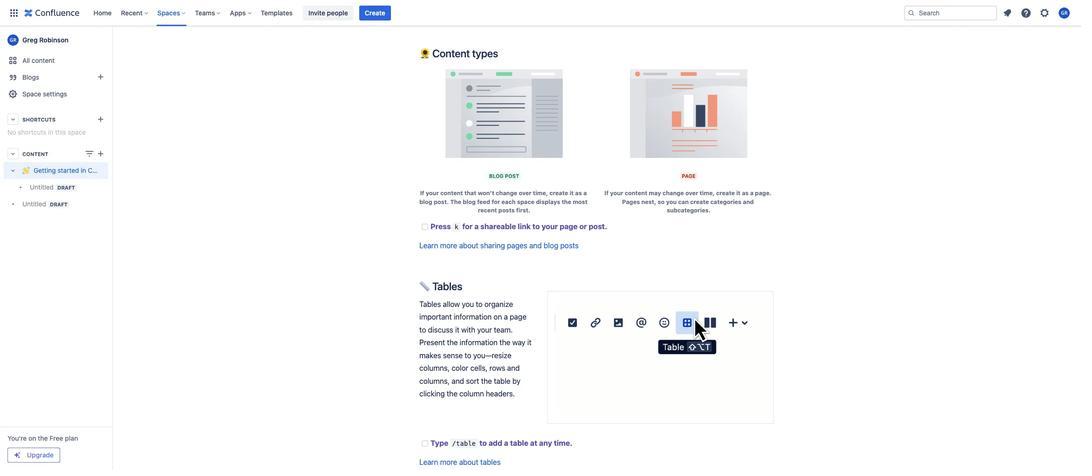 Task type: locate. For each thing, give the bounding box(es) containing it.
posts down most at the top of the page
[[560, 241, 579, 250]]

0 horizontal spatial as
[[575, 190, 582, 197]]

1 horizontal spatial as
[[742, 190, 749, 197]]

sense
[[443, 351, 463, 360]]

0 vertical spatial table
[[494, 377, 511, 385]]

content inside if your content may change over time, create it as a page. pages nest, so you can create categories and subcategories.
[[625, 190, 648, 197]]

categories
[[711, 198, 742, 205]]

content inside if your content that won't change over time, create it as a blog post. the blog feed for each space displays the most recent posts first.
[[441, 190, 463, 197]]

1 horizontal spatial content
[[441, 190, 463, 197]]

1 vertical spatial post.
[[589, 222, 608, 231]]

organize
[[485, 300, 513, 309]]

untitled draft inside tree item
[[30, 183, 75, 191]]

content up getting
[[22, 151, 48, 157]]

0 horizontal spatial post.
[[434, 198, 449, 205]]

as inside if your content may change over time, create it as a page. pages nest, so you can create categories and subcategories.
[[742, 190, 749, 197]]

space right this
[[68, 128, 86, 136]]

1 vertical spatial space
[[517, 198, 535, 205]]

recent
[[478, 207, 497, 214]]

content button
[[4, 145, 108, 162]]

posts down each
[[499, 207, 515, 214]]

1 horizontal spatial you
[[666, 198, 677, 205]]

create a blog image
[[95, 71, 106, 83]]

space inside if your content that won't change over time, create it as a blog post. the blog feed for each space displays the most recent posts first.
[[517, 198, 535, 205]]

2 change from the left
[[663, 190, 684, 197]]

for inside if your content that won't change over time, create it as a blog post. the blog feed for each space displays the most recent posts first.
[[492, 198, 500, 205]]

a up team.
[[504, 313, 508, 321]]

if your content that won't change over time, create it as a blog post. the blog feed for each space displays the most recent posts first.
[[420, 190, 589, 214]]

and right categories in the top right of the page
[[743, 198, 754, 205]]

copy image
[[497, 47, 509, 59], [530, 207, 537, 214]]

1 vertical spatial untitled
[[22, 200, 46, 208]]

tables up the allow
[[432, 280, 463, 293]]

table up headers.
[[494, 377, 511, 385]]

about left sharing
[[459, 241, 479, 250]]

information
[[454, 313, 492, 321], [460, 339, 498, 347]]

copy image for 🌻 content types
[[497, 47, 509, 59]]

1 vertical spatial table
[[510, 439, 529, 448]]

1 vertical spatial on
[[28, 434, 36, 442]]

post
[[505, 173, 519, 179]]

a up most at the top of the page
[[584, 190, 587, 197]]

1 vertical spatial tables
[[420, 300, 441, 309]]

more
[[440, 241, 457, 250], [440, 458, 457, 467]]

content
[[32, 56, 55, 64], [441, 190, 463, 197], [625, 190, 648, 197]]

over up first.
[[519, 190, 532, 197]]

the left free
[[38, 434, 48, 442]]

on right you're
[[28, 434, 36, 442]]

1 horizontal spatial change
[[663, 190, 684, 197]]

1 about from the top
[[459, 241, 479, 250]]

0 vertical spatial post.
[[434, 198, 449, 205]]

untitled draft for tree containing getting started in confluence
[[22, 200, 68, 208]]

1 change from the left
[[496, 190, 517, 197]]

1 vertical spatial content
[[22, 151, 48, 157]]

0 horizontal spatial space
[[68, 128, 86, 136]]

2 if from the left
[[605, 190, 609, 197]]

content inside all content link
[[32, 56, 55, 64]]

learn
[[420, 241, 438, 250], [420, 458, 438, 467]]

0 vertical spatial in
[[48, 128, 53, 136]]

shortcuts
[[18, 128, 46, 136]]

untitled draft for tree item containing getting started in confluence
[[30, 183, 75, 191]]

posts
[[499, 207, 515, 214], [560, 241, 579, 250]]

as left page.
[[742, 190, 749, 197]]

create up 'displays'
[[550, 190, 568, 197]]

it up most at the top of the page
[[570, 190, 574, 197]]

so
[[658, 198, 665, 205]]

on inside the tables allow you to organize important information on a page to discuss it with your team. present the information the way it makes sense to you—resize columns, color cells, rows and columns, and sort the table by clicking the column headers.
[[494, 313, 502, 321]]

for right k
[[462, 222, 473, 231]]

0 vertical spatial copy image
[[497, 47, 509, 59]]

0 horizontal spatial page
[[510, 313, 527, 321]]

columns, up clicking
[[420, 377, 450, 385]]

content up pages
[[625, 190, 648, 197]]

displays
[[536, 198, 560, 205]]

0 vertical spatial space
[[68, 128, 86, 136]]

0 horizontal spatial on
[[28, 434, 36, 442]]

page.
[[755, 190, 772, 197]]

it up categories in the top right of the page
[[737, 190, 741, 197]]

content for if your content that won't change over time, create it as a blog post. the blog feed for each space displays the most recent posts first.
[[441, 190, 463, 197]]

time, up categories in the top right of the page
[[700, 190, 715, 197]]

1 as from the left
[[575, 190, 582, 197]]

page left or
[[560, 222, 578, 231]]

blog
[[420, 198, 432, 205], [463, 198, 476, 205], [544, 241, 559, 250]]

space up first.
[[517, 198, 535, 205]]

draft down started
[[57, 185, 75, 191]]

for up recent
[[492, 198, 500, 205]]

in
[[48, 128, 53, 136], [81, 167, 86, 175]]

tables inside the tables allow you to organize important information on a page to discuss it with your team. present the information the way it makes sense to you—resize columns, color cells, rows and columns, and sort the table by clicking the column headers.
[[420, 300, 441, 309]]

all content link
[[4, 52, 108, 69]]

1 vertical spatial untitled draft
[[22, 200, 68, 208]]

your inside if your content that won't change over time, create it as a blog post. the blog feed for each space displays the most recent posts first.
[[426, 190, 439, 197]]

types
[[472, 47, 498, 59]]

create up categories in the top right of the page
[[716, 190, 735, 197]]

learn down type
[[420, 458, 438, 467]]

content inside dropdown button
[[22, 151, 48, 157]]

the down team.
[[500, 339, 511, 347]]

1 vertical spatial information
[[460, 339, 498, 347]]

tables up important
[[420, 300, 441, 309]]

all
[[22, 56, 30, 64]]

your right with
[[477, 326, 492, 334]]

blog down that at the left of the page
[[463, 198, 476, 205]]

1 time, from the left
[[533, 190, 548, 197]]

shortcuts
[[22, 116, 56, 122]]

the left most at the top of the page
[[562, 198, 572, 205]]

create a page image
[[95, 148, 106, 159]]

copy image
[[462, 280, 473, 292]]

you right so
[[666, 198, 677, 205]]

information down with
[[460, 339, 498, 347]]

2 as from the left
[[742, 190, 749, 197]]

create
[[365, 9, 385, 17]]

0 vertical spatial for
[[492, 198, 500, 205]]

0 vertical spatial untitled draft
[[30, 183, 75, 191]]

0 vertical spatial posts
[[499, 207, 515, 214]]

information up with
[[454, 313, 492, 321]]

1 horizontal spatial create
[[690, 198, 709, 205]]

learn for learn more about sharing pages and blog posts
[[420, 241, 438, 250]]

page inside the tables allow you to organize important information on a page to discuss it with your team. present the information the way it makes sense to you—resize columns, color cells, rows and columns, and sort the table by clicking the column headers.
[[510, 313, 527, 321]]

press
[[431, 222, 451, 231]]

0 horizontal spatial in
[[48, 128, 53, 136]]

a left page.
[[750, 190, 754, 197]]

people
[[327, 9, 348, 17]]

as up most at the top of the page
[[575, 190, 582, 197]]

🌻
[[420, 47, 430, 59]]

columns, down makes
[[420, 364, 450, 373]]

tree containing getting started in confluence
[[4, 162, 122, 213]]

0 horizontal spatial time,
[[533, 190, 548, 197]]

tree item inside space element
[[4, 162, 122, 196]]

if inside if your content that won't change over time, create it as a blog post. the blog feed for each space displays the most recent posts first.
[[420, 190, 424, 197]]

collapse sidebar image
[[102, 31, 122, 49]]

1 vertical spatial you
[[462, 300, 474, 309]]

change up can
[[663, 190, 684, 197]]

over up can
[[686, 190, 699, 197]]

0 horizontal spatial change
[[496, 190, 517, 197]]

2 horizontal spatial blog
[[544, 241, 559, 250]]

it
[[570, 190, 574, 197], [737, 190, 741, 197], [455, 326, 460, 334], [527, 339, 532, 347]]

0 vertical spatial about
[[459, 241, 479, 250]]

content up the
[[441, 190, 463, 197]]

to left organize
[[476, 300, 483, 309]]

learn more about sharing pages and blog posts
[[420, 241, 579, 250]]

page
[[560, 222, 578, 231], [510, 313, 527, 321]]

as inside if your content that won't change over time, create it as a blog post. the blog feed for each space displays the most recent posts first.
[[575, 190, 582, 197]]

you
[[666, 198, 677, 205], [462, 300, 474, 309]]

0 vertical spatial you
[[666, 198, 677, 205]]

time, up 'displays'
[[533, 190, 548, 197]]

this
[[55, 128, 66, 136]]

1 vertical spatial columns,
[[420, 377, 450, 385]]

1 if from the left
[[420, 190, 424, 197]]

that
[[465, 190, 477, 197]]

0 horizontal spatial you
[[462, 300, 474, 309]]

1 over from the left
[[519, 190, 532, 197]]

in right started
[[81, 167, 86, 175]]

teams button
[[192, 5, 224, 20]]

content for if your content may change over time, create it as a page. pages nest, so you can create categories and subcategories.
[[625, 190, 648, 197]]

2 about from the top
[[459, 458, 479, 467]]

more for learn more about sharing pages and blog posts
[[440, 241, 457, 250]]

1 horizontal spatial page
[[560, 222, 578, 231]]

sharing
[[480, 241, 505, 250]]

banner
[[0, 0, 1081, 26]]

0 vertical spatial untitled
[[30, 183, 54, 191]]

blog up press
[[420, 198, 432, 205]]

1 learn from the top
[[420, 241, 438, 250]]

teams
[[195, 9, 215, 17]]

1 horizontal spatial on
[[494, 313, 502, 321]]

learn more about tables
[[420, 458, 501, 467]]

1 horizontal spatial copy image
[[530, 207, 537, 214]]

invite people
[[309, 9, 348, 17]]

1 vertical spatial more
[[440, 458, 457, 467]]

0 horizontal spatial content
[[22, 151, 48, 157]]

1 vertical spatial copy image
[[530, 207, 537, 214]]

change inside if your content that won't change over time, create it as a blog post. the blog feed for each space displays the most recent posts first.
[[496, 190, 517, 197]]

post.
[[434, 198, 449, 205], [589, 222, 608, 231]]

content right 🌻
[[432, 47, 470, 59]]

getting started in confluence link
[[4, 162, 122, 179]]

add
[[489, 439, 502, 448]]

add shortcut image
[[95, 114, 106, 125]]

1 horizontal spatial for
[[492, 198, 500, 205]]

1 vertical spatial in
[[81, 167, 86, 175]]

1 vertical spatial page
[[510, 313, 527, 321]]

it right way
[[527, 339, 532, 347]]

time, inside if your content that won't change over time, create it as a blog post. the blog feed for each space displays the most recent posts first.
[[533, 190, 548, 197]]

blog right 'pages'
[[544, 241, 559, 250]]

space
[[68, 128, 86, 136], [517, 198, 535, 205]]

to up present
[[420, 326, 426, 334]]

1 more from the top
[[440, 241, 457, 250]]

0 vertical spatial more
[[440, 241, 457, 250]]

over inside if your content may change over time, create it as a page. pages nest, so you can create categories and subcategories.
[[686, 190, 699, 197]]

content right 'all'
[[32, 56, 55, 64]]

confluence image
[[24, 7, 79, 18], [24, 7, 79, 18]]

0 vertical spatial columns,
[[420, 364, 450, 373]]

0 horizontal spatial create
[[550, 190, 568, 197]]

1 horizontal spatial post.
[[589, 222, 608, 231]]

more down k
[[440, 241, 457, 250]]

learn more about sharing pages and blog posts link
[[420, 241, 579, 250]]

1 horizontal spatial if
[[605, 190, 609, 197]]

1 vertical spatial for
[[462, 222, 473, 231]]

untitled
[[30, 183, 54, 191], [22, 200, 46, 208]]

0 horizontal spatial copy image
[[497, 47, 509, 59]]

may
[[649, 190, 661, 197]]

1 horizontal spatial in
[[81, 167, 86, 175]]

feed
[[477, 198, 490, 205]]

about down /table
[[459, 458, 479, 467]]

draft down "getting started in confluence" "link"
[[50, 201, 68, 207]]

if your content may change over time, create it as a page. pages nest, so you can create categories and subcategories.
[[605, 190, 773, 214]]

1 horizontal spatial space
[[517, 198, 535, 205]]

2 time, from the left
[[700, 190, 715, 197]]

2 horizontal spatial content
[[625, 190, 648, 197]]

1 horizontal spatial blog
[[463, 198, 476, 205]]

more down type
[[440, 458, 457, 467]]

about
[[459, 241, 479, 250], [459, 458, 479, 467]]

help icon image
[[1021, 7, 1032, 18]]

your profile and preferences image
[[1059, 7, 1070, 18]]

greg
[[22, 36, 38, 44]]

0 vertical spatial content
[[432, 47, 470, 59]]

1 vertical spatial posts
[[560, 241, 579, 250]]

it left with
[[455, 326, 460, 334]]

1 horizontal spatial time,
[[700, 190, 715, 197]]

and
[[743, 198, 754, 205], [529, 241, 542, 250], [507, 364, 520, 373], [452, 377, 464, 385]]

column
[[460, 390, 484, 398]]

2 more from the top
[[440, 458, 457, 467]]

create up "subcategories." at the top right
[[690, 198, 709, 205]]

upgrade button
[[8, 448, 60, 462]]

post. right or
[[589, 222, 608, 231]]

the
[[562, 198, 572, 205], [447, 339, 458, 347], [500, 339, 511, 347], [481, 377, 492, 385], [447, 390, 458, 398], [38, 434, 48, 442]]

0 vertical spatial on
[[494, 313, 502, 321]]

0 horizontal spatial over
[[519, 190, 532, 197]]

change view image
[[84, 148, 95, 159]]

tables
[[432, 280, 463, 293], [420, 300, 441, 309]]

and right 'pages'
[[529, 241, 542, 250]]

headers.
[[486, 390, 515, 398]]

on down organize
[[494, 313, 502, 321]]

1 vertical spatial learn
[[420, 458, 438, 467]]

1 vertical spatial draft
[[50, 201, 68, 207]]

in left this
[[48, 128, 53, 136]]

2 learn from the top
[[420, 458, 438, 467]]

table left at
[[510, 439, 529, 448]]

2 over from the left
[[686, 190, 699, 197]]

posts inside if your content that won't change over time, create it as a blog post. the blog feed for each space displays the most recent posts first.
[[499, 207, 515, 214]]

subcategories.
[[667, 207, 711, 214]]

blogs link
[[4, 69, 108, 86]]

tree item
[[4, 162, 122, 196]]

untitled for tree containing getting started in confluence
[[22, 200, 46, 208]]

0 vertical spatial learn
[[420, 241, 438, 250]]

0 horizontal spatial content
[[32, 56, 55, 64]]

in inside "link"
[[81, 167, 86, 175]]

1 columns, from the top
[[420, 364, 450, 373]]

on inside space element
[[28, 434, 36, 442]]

the up sense
[[447, 339, 458, 347]]

getting started in confluence
[[34, 167, 122, 175]]

it inside if your content may change over time, create it as a page. pages nest, so you can create categories and subcategories.
[[737, 190, 741, 197]]

post. left the
[[434, 198, 449, 205]]

your up pages
[[610, 190, 623, 197]]

you right the allow
[[462, 300, 474, 309]]

tree
[[4, 162, 122, 213]]

draft inside tree item
[[57, 185, 75, 191]]

untitled inside tree item
[[30, 183, 54, 191]]

0 horizontal spatial for
[[462, 222, 473, 231]]

your
[[426, 190, 439, 197], [610, 190, 623, 197], [542, 222, 558, 231], [477, 326, 492, 334]]

time,
[[533, 190, 548, 197], [700, 190, 715, 197]]

in for started
[[81, 167, 86, 175]]

all content
[[22, 56, 55, 64]]

space settings
[[22, 90, 67, 98]]

0 vertical spatial draft
[[57, 185, 75, 191]]

1 vertical spatial about
[[459, 458, 479, 467]]

your up press
[[426, 190, 439, 197]]

over inside if your content that won't change over time, create it as a blog post. the blog feed for each space displays the most recent posts first.
[[519, 190, 532, 197]]

tree item containing getting started in confluence
[[4, 162, 122, 196]]

time, inside if your content may change over time, create it as a page. pages nest, so you can create categories and subcategories.
[[700, 190, 715, 197]]

learn down press
[[420, 241, 438, 250]]

1 horizontal spatial over
[[686, 190, 699, 197]]

change up each
[[496, 190, 517, 197]]

for
[[492, 198, 500, 205], [462, 222, 473, 231]]

Search field
[[904, 5, 998, 20]]

shareable
[[481, 222, 516, 231]]

0 horizontal spatial if
[[420, 190, 424, 197]]

table
[[494, 377, 511, 385], [510, 439, 529, 448]]

a inside the tables allow you to organize important information on a page to discuss it with your team. present the information the way it makes sense to you—resize columns, color cells, rows and columns, and sort the table by clicking the column headers.
[[504, 313, 508, 321]]

if inside if your content may change over time, create it as a page. pages nest, so you can create categories and subcategories.
[[605, 190, 609, 197]]

the
[[450, 198, 461, 205]]

banner containing home
[[0, 0, 1081, 26]]

columns,
[[420, 364, 450, 373], [420, 377, 450, 385]]

a
[[584, 190, 587, 197], [750, 190, 754, 197], [475, 222, 479, 231], [504, 313, 508, 321], [504, 439, 509, 448]]

0 horizontal spatial posts
[[499, 207, 515, 214]]

on
[[494, 313, 502, 321], [28, 434, 36, 442]]

page up team.
[[510, 313, 527, 321]]

1 horizontal spatial content
[[432, 47, 470, 59]]

nest,
[[642, 198, 656, 205]]

way
[[512, 339, 526, 347]]



Task type: vqa. For each thing, say whether or not it's contained in the screenshot.
3 to the middle
no



Task type: describe. For each thing, give the bounding box(es) containing it.
your inside the tables allow you to organize important information on a page to discuss it with your team. present the information the way it makes sense to you—resize columns, color cells, rows and columns, and sort the table by clicking the column headers.
[[477, 326, 492, 334]]

upgrade
[[27, 451, 54, 459]]

blog
[[489, 173, 504, 179]]

confluence
[[88, 167, 122, 175]]

makes
[[420, 351, 441, 360]]

cells,
[[470, 364, 488, 373]]

a right add
[[504, 439, 509, 448]]

team.
[[494, 326, 513, 334]]

2 horizontal spatial create
[[716, 190, 735, 197]]

templates
[[261, 9, 293, 17]]

blog post
[[489, 173, 519, 179]]

you inside if your content may change over time, create it as a page. pages nest, so you can create categories and subcategories.
[[666, 198, 677, 205]]

to up color
[[465, 351, 472, 360]]

shortcuts button
[[4, 111, 108, 128]]

space element
[[0, 26, 122, 470]]

each
[[502, 198, 516, 205]]

you inside the tables allow you to organize important information on a page to discuss it with your team. present the information the way it makes sense to you—resize columns, color cells, rows and columns, and sort the table by clicking the column headers.
[[462, 300, 474, 309]]

important
[[420, 313, 452, 321]]

sort
[[466, 377, 479, 385]]

about for tables
[[459, 458, 479, 467]]

settings icon image
[[1040, 7, 1051, 18]]

your inside if your content may change over time, create it as a page. pages nest, so you can create categories and subcategories.
[[610, 190, 623, 197]]

can
[[678, 198, 689, 205]]

allow
[[443, 300, 460, 309]]

create link
[[359, 5, 391, 20]]

🌻 content types
[[420, 47, 498, 59]]

greg robinson link
[[4, 31, 108, 49]]

at
[[530, 439, 538, 448]]

recent
[[121, 9, 143, 17]]

create inside if your content that won't change over time, create it as a blog post. the blog feed for each space displays the most recent posts first.
[[550, 190, 568, 197]]

you're on the free plan
[[7, 434, 78, 442]]

home
[[93, 9, 112, 17]]

type
[[431, 439, 449, 448]]

if for if your content that won't change over time, create it as a blog post. the blog feed for each space displays the most recent posts first.
[[420, 190, 424, 197]]

you—resize
[[473, 351, 512, 360]]

more for learn more about tables
[[440, 458, 457, 467]]

won't
[[478, 190, 495, 197]]

by
[[513, 377, 521, 385]]

change inside if your content may change over time, create it as a page. pages nest, so you can create categories and subcategories.
[[663, 190, 684, 197]]

robinson
[[39, 36, 69, 44]]

untitled for tree item containing getting started in confluence
[[30, 183, 54, 191]]

1 horizontal spatial posts
[[560, 241, 579, 250]]

spaces button
[[155, 5, 189, 20]]

📏
[[420, 280, 430, 293]]

greg robinson
[[22, 36, 69, 44]]

apps button
[[227, 5, 255, 20]]

0 horizontal spatial blog
[[420, 198, 432, 205]]

search image
[[908, 9, 916, 17]]

blogs
[[22, 73, 39, 81]]

tables
[[480, 458, 501, 467]]

draft for tree item containing getting started in confluence
[[57, 185, 75, 191]]

post. inside if your content that won't change over time, create it as a blog post. the blog feed for each space displays the most recent posts first.
[[434, 198, 449, 205]]

most
[[573, 198, 588, 205]]

the inside if your content that won't change over time, create it as a blog post. the blog feed for each space displays the most recent posts first.
[[562, 198, 572, 205]]

to left add
[[480, 439, 487, 448]]

settings
[[43, 90, 67, 98]]

notification icon image
[[1002, 7, 1013, 18]]

with
[[461, 326, 475, 334]]

no
[[7, 128, 16, 136]]

tree inside space element
[[4, 162, 122, 213]]

time.
[[554, 439, 573, 448]]

a down recent
[[475, 222, 479, 231]]

you're
[[7, 434, 27, 442]]

any
[[539, 439, 552, 448]]

or
[[580, 222, 587, 231]]

space settings link
[[4, 86, 108, 103]]

table inside the tables allow you to organize important information on a page to discuss it with your team. present the information the way it makes sense to you—resize columns, color cells, rows and columns, and sort the table by clicking the column headers.
[[494, 377, 511, 385]]

rows
[[490, 364, 505, 373]]

and down color
[[452, 377, 464, 385]]

k
[[455, 223, 459, 231]]

0 vertical spatial page
[[560, 222, 578, 231]]

0 vertical spatial tables
[[432, 280, 463, 293]]

getting
[[34, 167, 56, 175]]

about for sharing
[[459, 241, 479, 250]]

page
[[682, 173, 696, 179]]

pages
[[622, 198, 640, 205]]

invite
[[309, 9, 325, 17]]

if for if your content may change over time, create it as a page. pages nest, so you can create categories and subcategories.
[[605, 190, 609, 197]]

link
[[518, 222, 531, 231]]

first.
[[516, 207, 531, 214]]

space
[[22, 90, 41, 98]]

a inside if your content that won't change over time, create it as a blog post. the blog feed for each space displays the most recent posts first.
[[584, 190, 587, 197]]

spaces
[[157, 9, 180, 17]]

to right link
[[533, 222, 540, 231]]

and up by
[[507, 364, 520, 373]]

no shortcuts in this space
[[7, 128, 86, 136]]

📏 tables
[[420, 280, 463, 293]]

draft for tree containing getting started in confluence
[[50, 201, 68, 207]]

templates link
[[258, 5, 295, 20]]

your down 'displays'
[[542, 222, 558, 231]]

global element
[[6, 0, 902, 26]]

clicking
[[420, 390, 445, 398]]

space inside space element
[[68, 128, 86, 136]]

the inside space element
[[38, 434, 48, 442]]

tables allow you to organize important information on a page to discuss it with your team. present the information the way it makes sense to you—resize columns, color cells, rows and columns, and sort the table by clicking the column headers.
[[420, 300, 534, 398]]

press k for a shareable link to your page or post.
[[431, 222, 608, 231]]

home link
[[91, 5, 114, 20]]

pages
[[507, 241, 528, 250]]

in for shortcuts
[[48, 128, 53, 136]]

and inside if your content may change over time, create it as a page. pages nest, so you can create categories and subcategories.
[[743, 198, 754, 205]]

a inside if your content may change over time, create it as a page. pages nest, so you can create categories and subcategories.
[[750, 190, 754, 197]]

premium image
[[14, 452, 21, 459]]

copy image for if your content that won't change over time, create it as a blog post. the blog feed for each space displays the most recent posts first.
[[530, 207, 537, 214]]

learn for learn more about tables
[[420, 458, 438, 467]]

recent button
[[118, 5, 152, 20]]

discuss
[[428, 326, 453, 334]]

invite people button
[[303, 5, 354, 20]]

2 columns, from the top
[[420, 377, 450, 385]]

started
[[58, 167, 79, 175]]

learn more about tables link
[[420, 458, 501, 467]]

the right sort
[[481, 377, 492, 385]]

color
[[452, 364, 469, 373]]

appswitcher icon image
[[8, 7, 20, 18]]

present
[[420, 339, 445, 347]]

the left column
[[447, 390, 458, 398]]

it inside if your content that won't change over time, create it as a blog post. the blog feed for each space displays the most recent posts first.
[[570, 190, 574, 197]]

/table
[[452, 440, 476, 448]]

0 vertical spatial information
[[454, 313, 492, 321]]

apps
[[230, 9, 246, 17]]



